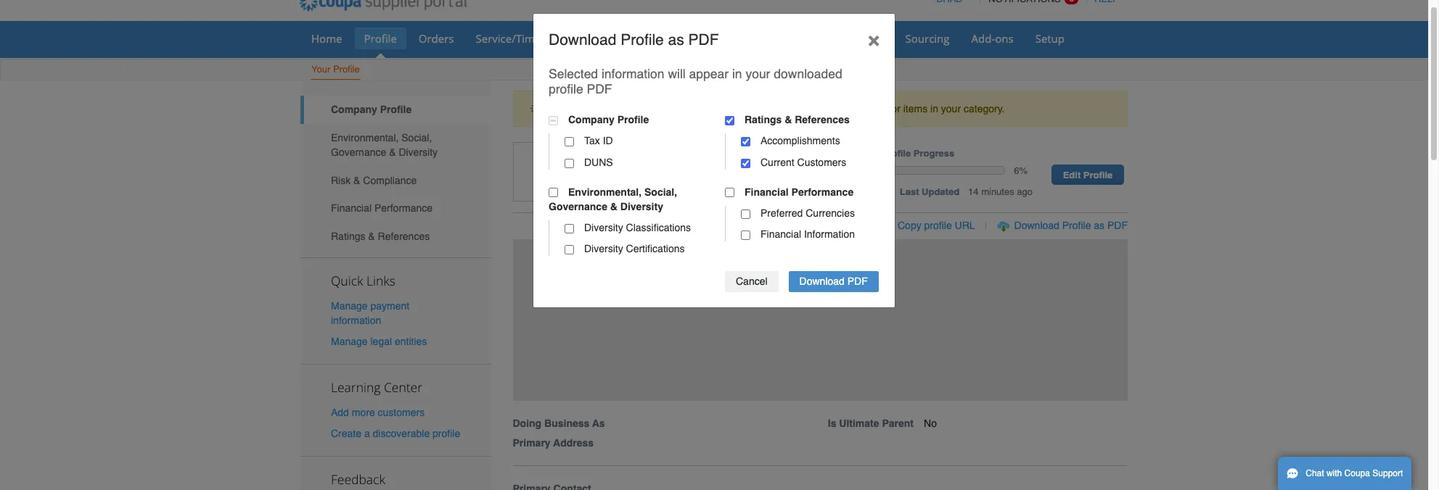 Task type: vqa. For each thing, say whether or not it's contained in the screenshot.
the Complete your profile to get discovered by Coupa buyers that are looking for items in your category. ALERT
yes



Task type: describe. For each thing, give the bounding box(es) containing it.
invoices link
[[633, 28, 693, 49]]

environmental, inside environmental, social, governance & diversity link
[[331, 132, 399, 144]]

pdf inside download pdf link
[[848, 276, 868, 288]]

download profile as pdf inside × dialog
[[549, 31, 719, 48]]

no
[[924, 418, 937, 430]]

get
[[668, 103, 682, 115]]

0 horizontal spatial company
[[331, 104, 377, 116]]

environmental, inside × dialog
[[568, 186, 642, 198]]

feedback
[[331, 471, 385, 489]]

compliance
[[363, 175, 417, 186]]

0 horizontal spatial download
[[549, 31, 617, 48]]

& inside environmental, social, governance & diversity link
[[389, 147, 396, 158]]

manage for manage legal entities
[[331, 336, 368, 348]]

information
[[804, 229, 855, 241]]

edit
[[1063, 170, 1081, 181]]

invoices
[[642, 31, 683, 46]]

performance for financial performance link in the left of the page
[[375, 203, 433, 214]]

tax
[[584, 135, 600, 147]]

edit profile link
[[1052, 165, 1125, 185]]

× dialog
[[533, 13, 896, 308]]

that
[[817, 103, 834, 115]]

preferred currencies
[[761, 208, 855, 219]]

classifications
[[626, 222, 691, 234]]

are
[[836, 103, 851, 115]]

sourcing
[[906, 31, 950, 46]]

orders link
[[409, 28, 464, 49]]

support
[[1373, 469, 1404, 479]]

parent
[[882, 418, 914, 430]]

complete
[[557, 103, 601, 115]]

0 horizontal spatial your
[[604, 103, 623, 115]]

currencies
[[806, 208, 855, 219]]

×
[[868, 27, 880, 50]]

background image
[[513, 239, 1128, 401]]

company profile inside × dialog
[[568, 114, 649, 126]]

profile inside 'link'
[[364, 31, 397, 46]]

pdf inside selected information will appear in your downloaded profile pdf
[[587, 82, 612, 97]]

diversity up risk & compliance link
[[399, 147, 438, 158]]

minutes
[[982, 186, 1015, 197]]

learning
[[331, 379, 381, 396]]

quick links
[[331, 272, 396, 289]]

profile right discoverable
[[433, 429, 460, 440]]

preview
[[842, 220, 877, 232]]

chat with coupa support button
[[1279, 457, 1412, 491]]

environmental, social, governance & diversity link
[[301, 124, 491, 166]]

certifications
[[626, 243, 685, 255]]

duns
[[584, 157, 613, 168]]

to
[[657, 103, 665, 115]]

& inside ratings & references link
[[368, 231, 375, 242]]

& up diversity classifications at the top left
[[610, 201, 618, 212]]

chat
[[1306, 469, 1325, 479]]

governance inside × dialog
[[549, 201, 608, 212]]

tax id
[[584, 135, 613, 147]]

primary
[[513, 438, 551, 449]]

social, inside × dialog
[[645, 186, 677, 198]]

setup
[[1036, 31, 1065, 46]]

sourcing link
[[896, 28, 959, 49]]

klo
[[586, 159, 616, 182]]

looking
[[854, 103, 886, 115]]

0 vertical spatial social,
[[402, 132, 432, 144]]

download for download pdf link
[[800, 276, 845, 288]]

14
[[969, 186, 979, 197]]

service/time
[[476, 31, 541, 46]]

edit profile
[[1063, 170, 1113, 181]]

ratings & references link
[[301, 223, 491, 251]]

discoverable
[[373, 429, 430, 440]]

last
[[900, 186, 920, 197]]

2 vertical spatial financial
[[761, 229, 802, 241]]

legal
[[371, 336, 392, 348]]

1 vertical spatial financial performance
[[331, 203, 433, 214]]

1 vertical spatial ratings & references
[[331, 231, 430, 242]]

add more customers
[[331, 407, 425, 419]]

orders
[[419, 31, 454, 46]]

1 vertical spatial financial
[[331, 203, 372, 214]]

risk
[[331, 175, 351, 186]]

performance inside × dialog
[[792, 186, 854, 198]]

discovered
[[685, 103, 734, 115]]

manage legal entities link
[[331, 336, 427, 348]]

complete your profile to get discovered by coupa buyers that are looking for items in your category. alert
[[513, 91, 1128, 127]]

downloaded
[[774, 67, 843, 81]]

business performance link
[[761, 28, 893, 49]]

download pdf link
[[789, 272, 879, 293]]

risk & compliance link
[[301, 166, 491, 195]]

information inside manage payment information
[[331, 315, 381, 326]]

buyers
[[783, 103, 814, 115]]

profile inside selected information will appear in your downloaded profile pdf
[[549, 82, 583, 97]]

cancel
[[736, 276, 768, 288]]

download profile as pdf inside klo banner
[[1015, 220, 1128, 232]]

profile right your
[[333, 64, 360, 75]]

1 vertical spatial ratings
[[331, 231, 366, 242]]

current customers
[[761, 157, 847, 168]]

diversity classifications
[[584, 222, 691, 234]]

coupa inside the chat with coupa support button
[[1345, 469, 1371, 479]]

as inside × dialog
[[668, 31, 684, 48]]

home link
[[302, 28, 352, 49]]

will
[[668, 67, 686, 81]]

financial performance link
[[301, 195, 491, 223]]

appear
[[689, 67, 729, 81]]

progress
[[914, 148, 955, 159]]

references inside × dialog
[[795, 114, 850, 126]]

financial performance inside × dialog
[[745, 186, 854, 198]]

in inside selected information will appear in your downloaded profile pdf
[[732, 67, 742, 81]]

ratings & references inside × dialog
[[745, 114, 850, 126]]

sheets
[[544, 31, 578, 46]]

profile link
[[355, 28, 406, 49]]

environmental, social, governance & diversity inside × dialog
[[549, 186, 677, 212]]

profile right asn
[[621, 31, 664, 48]]

risk & compliance
[[331, 175, 417, 186]]

diversity down diversity classifications at the top left
[[584, 243, 623, 255]]

klo image
[[513, 143, 571, 202]]

updated
[[922, 186, 960, 197]]

copy profile url button
[[898, 219, 975, 233]]

profile left to
[[618, 114, 649, 126]]

create a discoverable profile link
[[331, 429, 460, 440]]

copy profile url
[[898, 220, 975, 232]]

pdf up 'appear'
[[689, 31, 719, 48]]

information inside selected information will appear in your downloaded profile pdf
[[602, 67, 665, 81]]

customers
[[378, 407, 425, 419]]

business inside klo banner
[[545, 418, 590, 430]]

links
[[367, 272, 396, 289]]

for
[[889, 103, 901, 115]]



Task type: locate. For each thing, give the bounding box(es) containing it.
1 horizontal spatial download profile as pdf
[[1015, 220, 1128, 232]]

1 horizontal spatial information
[[602, 67, 665, 81]]

pdf
[[689, 31, 719, 48], [587, 82, 612, 97], [1108, 220, 1128, 232], [848, 276, 868, 288]]

as down edit profile
[[1094, 220, 1105, 232]]

1 horizontal spatial ratings & references
[[745, 114, 850, 126]]

create a discoverable profile
[[331, 429, 460, 440]]

company profile up environmental, social, governance & diversity link
[[331, 104, 412, 116]]

1 vertical spatial as
[[1094, 220, 1105, 232]]

company inside × dialog
[[568, 114, 615, 126]]

0 horizontal spatial as
[[668, 31, 684, 48]]

your up by
[[746, 67, 771, 81]]

diversity up diversity certifications
[[584, 222, 623, 234]]

download down ago in the right of the page
[[1015, 220, 1060, 232]]

company profile up id
[[568, 114, 649, 126]]

2 horizontal spatial download
[[1015, 220, 1060, 232]]

pdf up complete
[[587, 82, 612, 97]]

None checkbox
[[725, 116, 735, 125], [741, 159, 751, 168], [549, 188, 558, 198], [565, 224, 574, 234], [725, 116, 735, 125], [741, 159, 751, 168], [549, 188, 558, 198], [565, 224, 574, 234]]

0 horizontal spatial information
[[331, 315, 381, 326]]

references inside ratings & references link
[[378, 231, 430, 242]]

1 horizontal spatial ratings
[[745, 114, 782, 126]]

information up manage legal entities link
[[331, 315, 381, 326]]

preferred
[[761, 208, 803, 219]]

information
[[602, 67, 665, 81], [331, 315, 381, 326]]

financial down risk
[[331, 203, 372, 214]]

add
[[331, 407, 349, 419]]

performance for the business performance link
[[818, 31, 884, 46]]

profile inside alert
[[626, 103, 654, 115]]

business up downloaded
[[770, 31, 815, 46]]

chat with coupa support
[[1306, 469, 1404, 479]]

ons
[[996, 31, 1014, 46]]

ratings & references up accomplishments
[[745, 114, 850, 126]]

performance down risk & compliance link
[[375, 203, 433, 214]]

coupa
[[751, 103, 781, 115], [1345, 469, 1371, 479]]

profile down selected
[[549, 82, 583, 97]]

2 manage from the top
[[331, 336, 368, 348]]

2 vertical spatial performance
[[375, 203, 433, 214]]

current
[[761, 157, 795, 168]]

quick
[[331, 272, 363, 289]]

0 vertical spatial coupa
[[751, 103, 781, 115]]

copy
[[898, 220, 922, 232]]

pdf inside download profile as pdf button
[[1108, 220, 1128, 232]]

business performance
[[770, 31, 884, 46]]

social, up classifications
[[645, 186, 677, 198]]

performance up currencies
[[792, 186, 854, 198]]

profile progress
[[882, 148, 955, 159]]

environmental, social, governance & diversity
[[331, 132, 438, 158], [549, 186, 677, 212]]

1 vertical spatial download profile as pdf
[[1015, 220, 1128, 232]]

1 horizontal spatial business
[[770, 31, 815, 46]]

governance
[[331, 147, 386, 158], [549, 201, 608, 212]]

download profile as pdf up "will"
[[549, 31, 719, 48]]

your profile
[[311, 64, 360, 75]]

your left category.
[[942, 103, 961, 115]]

catalogs link
[[696, 28, 758, 49]]

1 vertical spatial manage
[[331, 336, 368, 348]]

coupa supplier portal image
[[290, 0, 477, 21]]

& up compliance
[[389, 147, 396, 158]]

your up id
[[604, 103, 623, 115]]

0 horizontal spatial environmental,
[[331, 132, 399, 144]]

& right risk
[[354, 175, 360, 186]]

environmental, social, governance & diversity up compliance
[[331, 132, 438, 158]]

1 horizontal spatial financial performance
[[745, 186, 854, 198]]

1 vertical spatial references
[[378, 231, 430, 242]]

1 vertical spatial governance
[[549, 201, 608, 212]]

as inside button
[[1094, 220, 1105, 232]]

environmental, down klo
[[568, 186, 642, 198]]

as
[[592, 418, 605, 430]]

financial performance up the preferred currencies
[[745, 186, 854, 198]]

ratings up quick
[[331, 231, 366, 242]]

category.
[[964, 103, 1005, 115]]

ratings left the buyers
[[745, 114, 782, 126]]

1 vertical spatial business
[[545, 418, 590, 430]]

financial up preferred
[[745, 186, 789, 198]]

1 horizontal spatial download
[[800, 276, 845, 288]]

business up address
[[545, 418, 590, 430]]

profile left url
[[925, 220, 952, 232]]

your
[[311, 64, 331, 75]]

coupa right by
[[751, 103, 781, 115]]

as
[[668, 31, 684, 48], [1094, 220, 1105, 232]]

1 horizontal spatial in
[[931, 103, 939, 115]]

diversity certifications
[[584, 243, 685, 255]]

0 horizontal spatial ratings
[[331, 231, 366, 242]]

financial down preferred
[[761, 229, 802, 241]]

diversity up diversity classifications at the top left
[[621, 201, 664, 212]]

0 horizontal spatial references
[[378, 231, 430, 242]]

address
[[553, 438, 594, 449]]

selected
[[549, 67, 598, 81]]

× button
[[853, 13, 895, 64]]

items
[[904, 103, 928, 115]]

0 horizontal spatial in
[[732, 67, 742, 81]]

in inside alert
[[931, 103, 939, 115]]

1 vertical spatial environmental, social, governance & diversity
[[549, 186, 677, 212]]

last updated
[[900, 186, 960, 197]]

entities
[[395, 336, 427, 348]]

1 horizontal spatial environmental, social, governance & diversity
[[549, 186, 677, 212]]

add-
[[972, 31, 996, 46]]

&
[[785, 114, 792, 126], [389, 147, 396, 158], [354, 175, 360, 186], [610, 201, 618, 212], [368, 231, 375, 242]]

with
[[1327, 469, 1343, 479]]

1 horizontal spatial as
[[1094, 220, 1105, 232]]

manage
[[331, 300, 368, 312], [331, 336, 368, 348]]

& up accomplishments
[[785, 114, 792, 126]]

payment
[[371, 300, 410, 312]]

references
[[795, 114, 850, 126], [378, 231, 430, 242]]

download down the information
[[800, 276, 845, 288]]

company up tax
[[568, 114, 615, 126]]

as up "will"
[[668, 31, 684, 48]]

0 vertical spatial environmental, social, governance & diversity
[[331, 132, 438, 158]]

doing
[[513, 418, 542, 430]]

0 vertical spatial governance
[[331, 147, 386, 158]]

0 vertical spatial financial performance
[[745, 186, 854, 198]]

0 horizontal spatial company profile
[[331, 104, 412, 116]]

manage legal entities
[[331, 336, 427, 348]]

profile right edit
[[1084, 170, 1113, 181]]

0 horizontal spatial business
[[545, 418, 590, 430]]

url
[[955, 220, 975, 232]]

profile
[[621, 31, 664, 48], [364, 31, 397, 46], [333, 64, 360, 75], [380, 104, 412, 116], [618, 114, 649, 126], [882, 148, 911, 159], [1084, 170, 1113, 181], [810, 220, 839, 232], [1063, 220, 1092, 232]]

manage left legal
[[331, 336, 368, 348]]

company down your profile link
[[331, 104, 377, 116]]

customers
[[798, 157, 847, 168]]

1 vertical spatial information
[[331, 315, 381, 326]]

0 horizontal spatial financial performance
[[331, 203, 433, 214]]

pdf down the information
[[848, 276, 868, 288]]

1 horizontal spatial coupa
[[1345, 469, 1371, 479]]

financial information
[[761, 229, 855, 241]]

profile up environmental, social, governance & diversity link
[[380, 104, 412, 116]]

0 vertical spatial manage
[[331, 300, 368, 312]]

is
[[828, 418, 837, 430]]

setup link
[[1026, 28, 1075, 49]]

service/time sheets
[[476, 31, 578, 46]]

1 vertical spatial coupa
[[1345, 469, 1371, 479]]

6%
[[1015, 166, 1028, 176]]

company profile
[[331, 104, 412, 116], [568, 114, 649, 126]]

governance down klo
[[549, 201, 608, 212]]

1 vertical spatial social,
[[645, 186, 677, 198]]

in right 'appear'
[[732, 67, 742, 81]]

performance up downloaded
[[818, 31, 884, 46]]

0 vertical spatial download
[[549, 31, 617, 48]]

0 horizontal spatial governance
[[331, 147, 386, 158]]

diversity
[[399, 147, 438, 158], [621, 201, 664, 212], [584, 222, 623, 234], [584, 243, 623, 255]]

0 vertical spatial financial
[[745, 186, 789, 198]]

2 vertical spatial download
[[800, 276, 845, 288]]

manage inside manage payment information
[[331, 300, 368, 312]]

create
[[331, 429, 362, 440]]

your inside selected information will appear in your downloaded profile pdf
[[746, 67, 771, 81]]

primary address
[[513, 438, 594, 449]]

references down financial performance link in the left of the page
[[378, 231, 430, 242]]

manage down quick
[[331, 300, 368, 312]]

& inside risk & compliance link
[[354, 175, 360, 186]]

0 vertical spatial performance
[[818, 31, 884, 46]]

ratings & references down financial performance link in the left of the page
[[331, 231, 430, 242]]

profile left progress on the top right
[[882, 148, 911, 159]]

in right items
[[931, 103, 939, 115]]

coupa inside "complete your profile to get discovered by coupa buyers that are looking for items in your category." alert
[[751, 103, 781, 115]]

0 vertical spatial references
[[795, 114, 850, 126]]

more
[[352, 407, 375, 419]]

asn
[[600, 31, 621, 46]]

1 horizontal spatial company profile
[[568, 114, 649, 126]]

0 vertical spatial business
[[770, 31, 815, 46]]

1 vertical spatial environmental,
[[568, 186, 642, 198]]

social, down company profile link
[[402, 132, 432, 144]]

download profile as pdf
[[549, 31, 719, 48], [1015, 220, 1128, 232]]

environmental, down company profile link
[[331, 132, 399, 144]]

references up accomplishments
[[795, 114, 850, 126]]

by
[[737, 103, 748, 115]]

0 vertical spatial download profile as pdf
[[549, 31, 719, 48]]

0 vertical spatial ratings
[[745, 114, 782, 126]]

0 horizontal spatial social,
[[402, 132, 432, 144]]

14 minutes ago
[[969, 186, 1033, 197]]

manage payment information link
[[331, 300, 410, 326]]

0 horizontal spatial download profile as pdf
[[549, 31, 719, 48]]

1 manage from the top
[[331, 300, 368, 312]]

download pdf
[[800, 276, 868, 288]]

0 horizontal spatial environmental, social, governance & diversity
[[331, 132, 438, 158]]

0 vertical spatial information
[[602, 67, 665, 81]]

2 horizontal spatial your
[[942, 103, 961, 115]]

0 vertical spatial in
[[732, 67, 742, 81]]

financial performance down "risk & compliance"
[[331, 203, 433, 214]]

manage for manage payment information
[[331, 300, 368, 312]]

environmental, social, governance & diversity down klo
[[549, 186, 677, 212]]

1 vertical spatial performance
[[792, 186, 854, 198]]

profile down coupa supplier portal image
[[364, 31, 397, 46]]

download up selected
[[549, 31, 617, 48]]

None checkbox
[[549, 116, 558, 125], [565, 137, 574, 147], [741, 137, 751, 147], [565, 159, 574, 168], [725, 188, 735, 198], [741, 210, 751, 219], [741, 231, 751, 240], [565, 246, 574, 255], [549, 116, 558, 125], [565, 137, 574, 147], [741, 137, 751, 147], [565, 159, 574, 168], [725, 188, 735, 198], [741, 210, 751, 219], [741, 231, 751, 240], [565, 246, 574, 255]]

information down asn link
[[602, 67, 665, 81]]

doing business as
[[513, 418, 605, 430]]

1 vertical spatial download
[[1015, 220, 1060, 232]]

social,
[[402, 132, 432, 144], [645, 186, 677, 198]]

download profile as pdf down edit
[[1015, 220, 1128, 232]]

learning center
[[331, 379, 423, 396]]

coupa right with
[[1345, 469, 1371, 479]]

pdf down edit profile
[[1108, 220, 1128, 232]]

0 horizontal spatial ratings & references
[[331, 231, 430, 242]]

profile down edit
[[1063, 220, 1092, 232]]

klo banner
[[508, 143, 1143, 467]]

0 horizontal spatial coupa
[[751, 103, 781, 115]]

1 horizontal spatial social,
[[645, 186, 677, 198]]

cancel button
[[725, 272, 779, 293]]

environmental,
[[331, 132, 399, 144], [568, 186, 642, 198]]

ratings inside × dialog
[[745, 114, 782, 126]]

1 horizontal spatial governance
[[549, 201, 608, 212]]

download for download profile as pdf button
[[1015, 220, 1060, 232]]

accomplishments
[[761, 135, 841, 147]]

add-ons
[[972, 31, 1014, 46]]

profile inside button
[[925, 220, 952, 232]]

company profile link
[[301, 96, 491, 124]]

download inside button
[[1015, 220, 1060, 232]]

profile inside button
[[1063, 220, 1092, 232]]

1 horizontal spatial environmental,
[[568, 186, 642, 198]]

governance up "risk & compliance"
[[331, 147, 386, 158]]

profile down currencies
[[810, 220, 839, 232]]

0 vertical spatial ratings & references
[[745, 114, 850, 126]]

1 horizontal spatial your
[[746, 67, 771, 81]]

your profile link
[[311, 61, 361, 80]]

profile left to
[[626, 103, 654, 115]]

ratings & references
[[745, 114, 850, 126], [331, 231, 430, 242]]

is ultimate parent
[[828, 418, 914, 430]]

1 vertical spatial in
[[931, 103, 939, 115]]

add more customers link
[[331, 407, 425, 419]]

& down financial performance link in the left of the page
[[368, 231, 375, 242]]

service/time sheets link
[[466, 28, 587, 49]]

0 vertical spatial as
[[668, 31, 684, 48]]

in
[[732, 67, 742, 81], [931, 103, 939, 115]]

ago
[[1017, 186, 1033, 197]]

1 horizontal spatial company
[[568, 114, 615, 126]]

add-ons link
[[962, 28, 1023, 49]]

home
[[311, 31, 342, 46]]

0 vertical spatial environmental,
[[331, 132, 399, 144]]

1 horizontal spatial references
[[795, 114, 850, 126]]



